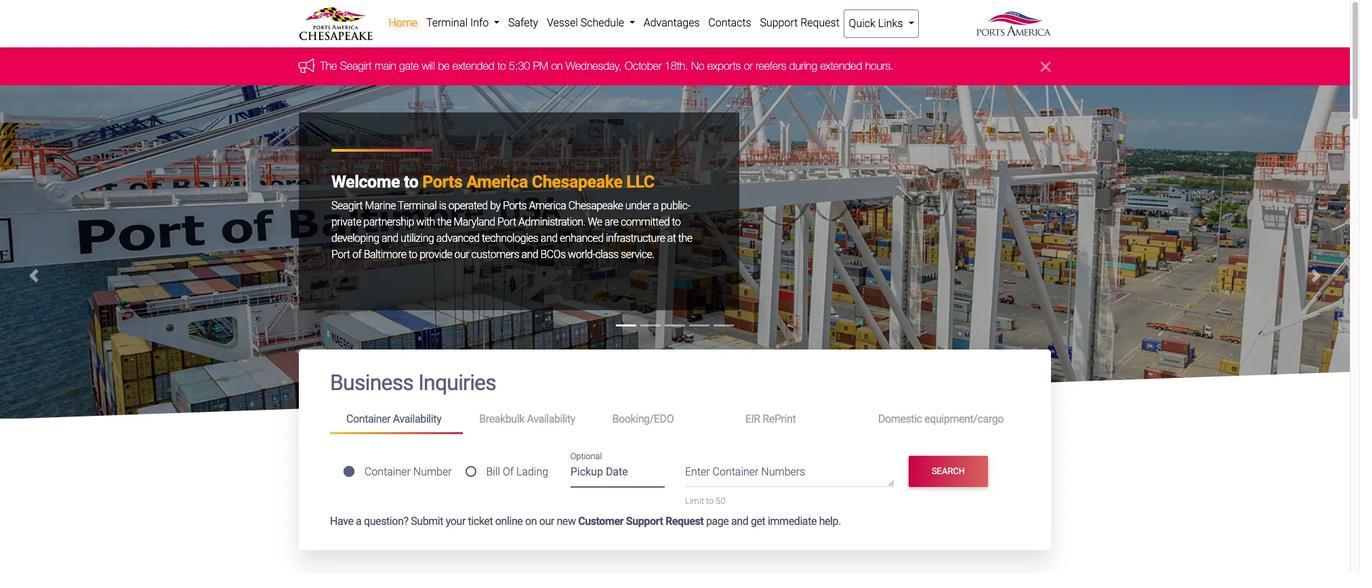 Task type: describe. For each thing, give the bounding box(es) containing it.
booking/edo link
[[596, 407, 729, 432]]

home
[[389, 16, 418, 29]]

baltimore
[[364, 248, 406, 261]]

quick links link
[[844, 9, 919, 38]]

ticket
[[468, 515, 493, 528]]

1 vertical spatial the
[[678, 232, 692, 245]]

limit
[[685, 496, 704, 507]]

breakbulk availability
[[479, 413, 575, 426]]

0 vertical spatial ports
[[422, 172, 463, 192]]

0 vertical spatial support
[[760, 16, 798, 29]]

quick
[[849, 17, 876, 30]]

vessel
[[547, 16, 578, 29]]

info
[[470, 16, 489, 29]]

number
[[413, 465, 452, 478]]

october
[[625, 60, 662, 72]]

llc
[[627, 172, 655, 192]]

limit to 50
[[685, 496, 726, 507]]

seagirt inside alert
[[340, 60, 372, 72]]

hours.
[[866, 60, 894, 72]]

domestic equipment/cargo link
[[862, 407, 1020, 432]]

customers
[[471, 248, 519, 261]]

at
[[667, 232, 676, 245]]

close image
[[1041, 59, 1051, 75]]

search
[[932, 466, 965, 476]]

eir reprint link
[[729, 407, 862, 432]]

bcos
[[541, 248, 566, 261]]

Enter Container Numbers text field
[[685, 465, 894, 488]]

reefers
[[756, 60, 787, 72]]

ports inside seagirt marine terminal is operated by ports america chesapeake under a public- private partnership with the maryland port administration.                         we are committed to developing and utilizing advanced technologies and enhanced infrastructure at the port of baltimore to provide                         our customers and bcos world-class service.
[[503, 199, 527, 212]]

by
[[490, 199, 501, 212]]

to up with
[[404, 172, 418, 192]]

5:30
[[509, 60, 531, 72]]

immediate
[[768, 515, 817, 528]]

provide
[[420, 248, 452, 261]]

administration.
[[519, 216, 585, 228]]

committed
[[621, 216, 670, 228]]

will
[[422, 60, 435, 72]]

world-
[[568, 248, 595, 261]]

inquiries
[[418, 370, 496, 396]]

advantages
[[644, 16, 700, 29]]

new
[[557, 515, 576, 528]]

booking/edo
[[612, 413, 674, 426]]

seagirt inside seagirt marine terminal is operated by ports america chesapeake under a public- private partnership with the maryland port administration.                         we are committed to developing and utilizing advanced technologies and enhanced infrastructure at the port of baltimore to provide                         our customers and bcos world-class service.
[[331, 199, 363, 212]]

america inside seagirt marine terminal is operated by ports america chesapeake under a public- private partnership with the maryland port administration.                         we are committed to developing and utilizing advanced technologies and enhanced infrastructure at the port of baltimore to provide                         our customers and bcos world-class service.
[[529, 199, 566, 212]]

lading
[[516, 465, 548, 478]]

container for container availability
[[346, 413, 391, 426]]

private
[[331, 216, 361, 228]]

with
[[416, 216, 435, 228]]

exports
[[708, 60, 741, 72]]

page
[[706, 515, 729, 528]]

no
[[692, 60, 705, 72]]

0 vertical spatial terminal
[[426, 16, 468, 29]]

reprint
[[763, 413, 796, 426]]

the seagirt main gate will be extended to 5:30 pm on wednesday, october 18th.  no exports or reefers during extended hours.
[[321, 60, 894, 72]]

0 vertical spatial the
[[437, 216, 451, 228]]

a inside seagirt marine terminal is operated by ports america chesapeake under a public- private partnership with the maryland port administration.                         we are committed to developing and utilizing advanced technologies and enhanced infrastructure at the port of baltimore to provide                         our customers and bcos world-class service.
[[653, 199, 659, 212]]

we
[[588, 216, 602, 228]]

1 vertical spatial our
[[539, 515, 554, 528]]

Optional text field
[[570, 461, 665, 488]]

0 horizontal spatial request
[[666, 515, 704, 528]]

business inquiries
[[330, 370, 496, 396]]

links
[[878, 17, 903, 30]]

of
[[503, 465, 514, 478]]

class
[[595, 248, 619, 261]]

0 vertical spatial port
[[498, 216, 516, 228]]

business
[[330, 370, 413, 396]]

bill of lading
[[486, 465, 548, 478]]

operated
[[448, 199, 488, 212]]

quick links
[[849, 17, 906, 30]]

1 vertical spatial support
[[626, 515, 663, 528]]

our inside seagirt marine terminal is operated by ports america chesapeake under a public- private partnership with the maryland port administration.                         we are committed to developing and utilizing advanced technologies and enhanced infrastructure at the port of baltimore to provide                         our customers and bcos world-class service.
[[454, 248, 469, 261]]

breakbulk availability link
[[463, 407, 596, 432]]

breakbulk
[[479, 413, 525, 426]]

be
[[438, 60, 450, 72]]

help.
[[819, 515, 841, 528]]

container number
[[365, 465, 452, 478]]

your
[[446, 515, 466, 528]]

eir reprint
[[745, 413, 796, 426]]

question?
[[364, 515, 408, 528]]

the seagirt main gate will be extended to 5:30 pm on wednesday, october 18th.  no exports or reefers during extended hours. alert
[[0, 48, 1350, 86]]

safety link
[[504, 9, 543, 37]]

online
[[495, 515, 523, 528]]

the
[[321, 60, 337, 72]]

seagirt marine terminal is operated by ports america chesapeake under a public- private partnership with the maryland port administration.                         we are committed to developing and utilizing advanced technologies and enhanced infrastructure at the port of baltimore to provide                         our customers and bcos world-class service.
[[331, 199, 692, 261]]

of
[[352, 248, 361, 261]]

vessel schedule
[[547, 16, 627, 29]]



Task type: locate. For each thing, give the bounding box(es) containing it.
on right the online
[[525, 515, 537, 528]]

1 horizontal spatial america
[[529, 199, 566, 212]]

enter container numbers
[[685, 466, 805, 479]]

1 horizontal spatial ports
[[503, 199, 527, 212]]

to down the utilizing
[[409, 248, 417, 261]]

to left 5:30
[[498, 60, 506, 72]]

0 horizontal spatial on
[[525, 515, 537, 528]]

1 horizontal spatial a
[[653, 199, 659, 212]]

domestic equipment/cargo
[[878, 413, 1004, 426]]

2 availability from the left
[[527, 413, 575, 426]]

port left of
[[331, 248, 350, 261]]

terminal info
[[426, 16, 491, 29]]

seagirt up private
[[331, 199, 363, 212]]

1 horizontal spatial our
[[539, 515, 554, 528]]

america up by
[[466, 172, 528, 192]]

0 vertical spatial request
[[801, 16, 840, 29]]

18th.
[[665, 60, 689, 72]]

a
[[653, 199, 659, 212], [356, 515, 362, 528]]

to down public-
[[672, 216, 681, 228]]

container down 'business'
[[346, 413, 391, 426]]

0 vertical spatial america
[[466, 172, 528, 192]]

port up technologies
[[498, 216, 516, 228]]

extended
[[453, 60, 495, 72], [821, 60, 863, 72]]

1 vertical spatial chesapeake
[[568, 199, 623, 212]]

0 horizontal spatial support
[[626, 515, 663, 528]]

our
[[454, 248, 469, 261], [539, 515, 554, 528]]

our left new at bottom
[[539, 515, 554, 528]]

on right pm on the top of the page
[[552, 60, 563, 72]]

contacts link
[[704, 9, 756, 37]]

on inside alert
[[552, 60, 563, 72]]

0 vertical spatial seagirt
[[340, 60, 372, 72]]

support
[[760, 16, 798, 29], [626, 515, 663, 528]]

optional
[[570, 451, 602, 462]]

1 extended from the left
[[453, 60, 495, 72]]

extended right be
[[453, 60, 495, 72]]

ports right by
[[503, 199, 527, 212]]

availability right breakbulk
[[527, 413, 575, 426]]

50
[[716, 496, 726, 507]]

enter
[[685, 466, 710, 479]]

safety
[[508, 16, 538, 29]]

customer support request link
[[578, 515, 704, 528]]

0 horizontal spatial port
[[331, 248, 350, 261]]

support right customer
[[626, 515, 663, 528]]

welcome to ports america chesapeake llc
[[331, 172, 655, 192]]

0 horizontal spatial a
[[356, 515, 362, 528]]

1 vertical spatial port
[[331, 248, 350, 261]]

availability for container availability
[[393, 413, 441, 426]]

technologies
[[482, 232, 538, 245]]

are
[[605, 216, 619, 228]]

to inside alert
[[498, 60, 506, 72]]

on
[[552, 60, 563, 72], [525, 515, 537, 528]]

availability down business inquiries
[[393, 413, 441, 426]]

support request
[[760, 16, 840, 29]]

public-
[[661, 199, 690, 212]]

have a question? submit your ticket online on our new customer support request page and get immediate help.
[[330, 515, 841, 528]]

1 horizontal spatial the
[[678, 232, 692, 245]]

is
[[439, 199, 446, 212]]

0 vertical spatial chesapeake
[[532, 172, 623, 192]]

america
[[466, 172, 528, 192], [529, 199, 566, 212]]

container
[[346, 413, 391, 426], [365, 465, 411, 478], [713, 466, 759, 479]]

1 horizontal spatial availability
[[527, 413, 575, 426]]

container availability link
[[330, 407, 463, 434]]

seagirt right the "the"
[[340, 60, 372, 72]]

bullhorn image
[[299, 58, 321, 73]]

1 availability from the left
[[393, 413, 441, 426]]

and left 'get'
[[731, 515, 749, 528]]

partnership
[[363, 216, 414, 228]]

terminal
[[426, 16, 468, 29], [398, 199, 437, 212]]

seagirt
[[340, 60, 372, 72], [331, 199, 363, 212]]

request down limit
[[666, 515, 704, 528]]

and down partnership
[[382, 232, 398, 245]]

terminal inside seagirt marine terminal is operated by ports america chesapeake under a public- private partnership with the maryland port administration.                         we are committed to developing and utilizing advanced technologies and enhanced infrastructure at the port of baltimore to provide                         our customers and bcos world-class service.
[[398, 199, 437, 212]]

developing
[[331, 232, 379, 245]]

advanced
[[436, 232, 480, 245]]

the seagirt main gate will be extended to 5:30 pm on wednesday, october 18th.  no exports or reefers during extended hours. link
[[321, 60, 894, 72]]

wednesday,
[[566, 60, 622, 72]]

port
[[498, 216, 516, 228], [331, 248, 350, 261]]

utilizing
[[401, 232, 434, 245]]

to left 50
[[706, 496, 714, 507]]

the right 'at'
[[678, 232, 692, 245]]

have
[[330, 515, 353, 528]]

domestic
[[878, 413, 922, 426]]

eir
[[745, 413, 760, 426]]

1 vertical spatial terminal
[[398, 199, 437, 212]]

ports america chesapeake image
[[0, 86, 1350, 573]]

0 horizontal spatial america
[[466, 172, 528, 192]]

1 vertical spatial seagirt
[[331, 199, 363, 212]]

get
[[751, 515, 766, 528]]

ports up 'is'
[[422, 172, 463, 192]]

request
[[801, 16, 840, 29], [666, 515, 704, 528]]

1 vertical spatial ports
[[503, 199, 527, 212]]

availability
[[393, 413, 441, 426], [527, 413, 575, 426]]

terminal up with
[[398, 199, 437, 212]]

submit
[[411, 515, 443, 528]]

chesapeake inside seagirt marine terminal is operated by ports america chesapeake under a public- private partnership with the maryland port administration.                         we are committed to developing and utilizing advanced technologies and enhanced infrastructure at the port of baltimore to provide                         our customers and bcos world-class service.
[[568, 199, 623, 212]]

schedule
[[581, 16, 624, 29]]

1 vertical spatial america
[[529, 199, 566, 212]]

america up administration. in the left top of the page
[[529, 199, 566, 212]]

1 horizontal spatial request
[[801, 16, 840, 29]]

0 vertical spatial our
[[454, 248, 469, 261]]

bill
[[486, 465, 500, 478]]

infrastructure
[[606, 232, 665, 245]]

1 vertical spatial request
[[666, 515, 704, 528]]

our down advanced
[[454, 248, 469, 261]]

0 vertical spatial on
[[552, 60, 563, 72]]

vessel schedule link
[[543, 9, 639, 37]]

terminal left info
[[426, 16, 468, 29]]

container for container number
[[365, 465, 411, 478]]

1 horizontal spatial support
[[760, 16, 798, 29]]

request left quick
[[801, 16, 840, 29]]

container availability
[[346, 413, 441, 426]]

terminal info link
[[422, 9, 504, 37]]

1 horizontal spatial port
[[498, 216, 516, 228]]

a right 'have'
[[356, 515, 362, 528]]

maryland
[[454, 216, 495, 228]]

the down 'is'
[[437, 216, 451, 228]]

1 vertical spatial a
[[356, 515, 362, 528]]

availability for breakbulk availability
[[527, 413, 575, 426]]

1 horizontal spatial extended
[[821, 60, 863, 72]]

0 horizontal spatial our
[[454, 248, 469, 261]]

pm
[[534, 60, 549, 72]]

container up 50
[[713, 466, 759, 479]]

or
[[744, 60, 753, 72]]

container left number
[[365, 465, 411, 478]]

extended right during
[[821, 60, 863, 72]]

under
[[625, 199, 651, 212]]

0 horizontal spatial extended
[[453, 60, 495, 72]]

enhanced
[[560, 232, 604, 245]]

during
[[790, 60, 818, 72]]

support up reefers
[[760, 16, 798, 29]]

and left bcos
[[522, 248, 538, 261]]

0 horizontal spatial the
[[437, 216, 451, 228]]

a right under
[[653, 199, 659, 212]]

and down administration. in the left top of the page
[[541, 232, 558, 245]]

0 vertical spatial a
[[653, 199, 659, 212]]

1 vertical spatial on
[[525, 515, 537, 528]]

gate
[[400, 60, 419, 72]]

1 horizontal spatial on
[[552, 60, 563, 72]]

numbers
[[761, 466, 805, 479]]

0 horizontal spatial availability
[[393, 413, 441, 426]]

ports
[[422, 172, 463, 192], [503, 199, 527, 212]]

0 horizontal spatial ports
[[422, 172, 463, 192]]

welcome
[[331, 172, 400, 192]]

home link
[[384, 9, 422, 37]]

search button
[[909, 456, 988, 487]]

and
[[382, 232, 398, 245], [541, 232, 558, 245], [522, 248, 538, 261], [731, 515, 749, 528]]

customer
[[578, 515, 624, 528]]

advantages link
[[639, 9, 704, 37]]

2 extended from the left
[[821, 60, 863, 72]]



Task type: vqa. For each thing, say whether or not it's contained in the screenshot.
410.649.7755
no



